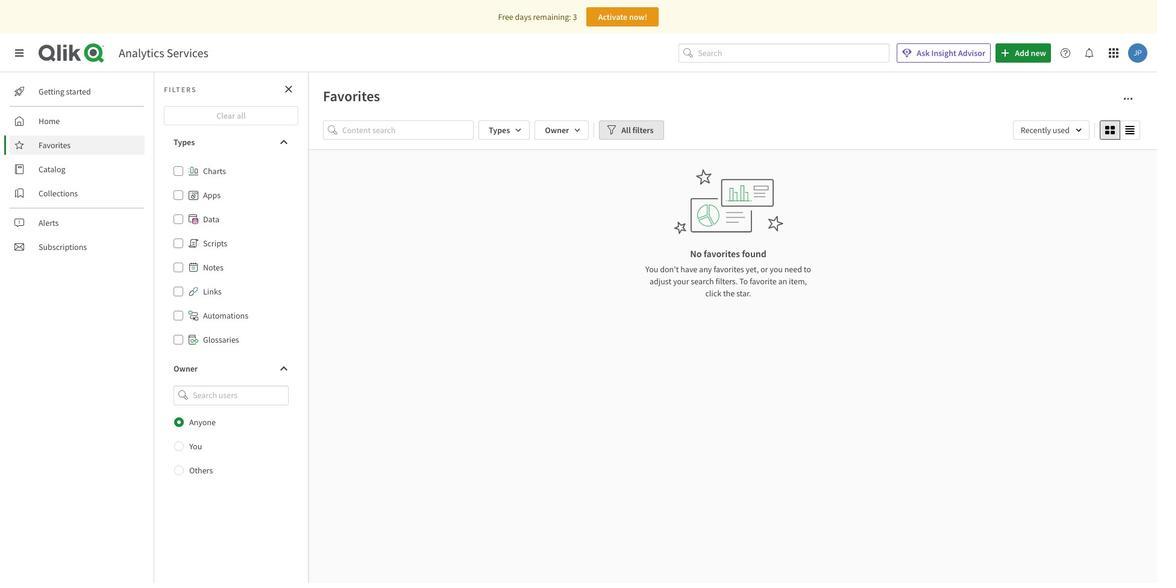 Task type: describe. For each thing, give the bounding box(es) containing it.
catalog link
[[10, 160, 145, 179]]

all
[[622, 125, 631, 136]]

the
[[723, 288, 735, 299]]

no
[[690, 248, 702, 260]]

all filters button
[[599, 121, 664, 140]]

switch view group
[[1100, 121, 1140, 140]]

no favorites found you don't have any favorites yet, or you need to adjust your search filters. to favorite an item, click the star.
[[646, 248, 811, 299]]

1 vertical spatial favorites
[[714, 264, 744, 275]]

collections
[[39, 188, 78, 199]]

favorite
[[750, 276, 777, 287]]

analytics services element
[[119, 45, 208, 60]]

an
[[778, 276, 787, 287]]

Recently used field
[[1013, 121, 1090, 140]]

item,
[[789, 276, 807, 287]]

favorites inside navigation pane element
[[39, 140, 71, 151]]

apps
[[203, 190, 221, 201]]

have
[[681, 264, 698, 275]]

0 vertical spatial favorites
[[704, 248, 740, 260]]

getting
[[39, 86, 64, 97]]

recently
[[1021, 125, 1051, 136]]

to
[[740, 276, 748, 287]]

Content search text field
[[342, 121, 474, 140]]

Search users text field
[[190, 386, 274, 405]]

filters region
[[323, 118, 1143, 142]]

3
[[573, 11, 577, 22]]

favorites link
[[10, 136, 145, 155]]

1 horizontal spatial favorites
[[323, 87, 380, 105]]

1 horizontal spatial types button
[[479, 121, 530, 140]]

yet,
[[746, 264, 759, 275]]

free days remaining: 3
[[498, 11, 577, 22]]

days
[[515, 11, 531, 22]]

now!
[[629, 11, 647, 22]]

ask insight advisor
[[917, 48, 986, 58]]

home link
[[10, 112, 145, 131]]

add
[[1015, 48, 1029, 58]]

add new
[[1015, 48, 1046, 58]]

filters
[[164, 85, 197, 94]]

home
[[39, 116, 60, 127]]

owner for owner dropdown button associated with the rightmost types dropdown button
[[545, 125, 569, 136]]

charts
[[203, 166, 226, 177]]

filters.
[[716, 276, 738, 287]]

free
[[498, 11, 513, 22]]

data
[[203, 214, 219, 225]]

don't
[[660, 264, 679, 275]]

collections link
[[10, 184, 145, 203]]



Task type: locate. For each thing, give the bounding box(es) containing it.
you
[[770, 264, 783, 275]]

getting started
[[39, 86, 91, 97]]

insight
[[931, 48, 957, 58]]

0 vertical spatial owner
[[545, 125, 569, 136]]

you up others
[[189, 441, 202, 452]]

need
[[785, 264, 802, 275]]

1 horizontal spatial types
[[489, 125, 510, 136]]

1 horizontal spatial owner
[[545, 125, 569, 136]]

adjust
[[650, 276, 672, 287]]

analytics services
[[119, 45, 208, 60]]

1 vertical spatial owner
[[174, 363, 198, 374]]

owner button for the rightmost types dropdown button
[[535, 121, 589, 140]]

0 horizontal spatial types button
[[164, 133, 298, 152]]

1 horizontal spatial owner button
[[535, 121, 589, 140]]

glossaries
[[203, 335, 239, 345]]

activate now! link
[[587, 7, 659, 27]]

ask
[[917, 48, 930, 58]]

scripts
[[203, 238, 227, 249]]

you inside owner option group
[[189, 441, 202, 452]]

types
[[489, 125, 510, 136], [174, 137, 195, 148]]

activate
[[598, 11, 627, 22]]

0 vertical spatial you
[[646, 264, 658, 275]]

1 horizontal spatial you
[[646, 264, 658, 275]]

you up adjust on the top of the page
[[646, 264, 658, 275]]

owner button
[[535, 121, 589, 140], [164, 359, 298, 379]]

types inside filters 'region'
[[489, 125, 510, 136]]

owner inside filters 'region'
[[545, 125, 569, 136]]

recently used
[[1021, 125, 1070, 136]]

0 vertical spatial favorites
[[323, 87, 380, 105]]

0 vertical spatial owner button
[[535, 121, 589, 140]]

0 horizontal spatial types
[[174, 137, 195, 148]]

your
[[673, 276, 689, 287]]

started
[[66, 86, 91, 97]]

0 vertical spatial types
[[489, 125, 510, 136]]

james peterson image
[[1128, 43, 1148, 63]]

found
[[742, 248, 767, 260]]

notes
[[203, 262, 223, 273]]

0 horizontal spatial owner button
[[164, 359, 298, 379]]

favorites
[[323, 87, 380, 105], [39, 140, 71, 151]]

favorites up filters.
[[714, 264, 744, 275]]

others
[[189, 465, 213, 476]]

1 vertical spatial favorites
[[39, 140, 71, 151]]

remaining:
[[533, 11, 571, 22]]

subscriptions link
[[10, 237, 145, 257]]

new
[[1031, 48, 1046, 58]]

navigation pane element
[[0, 77, 154, 262]]

alerts link
[[10, 213, 145, 233]]

add new button
[[996, 43, 1051, 63]]

0 horizontal spatial owner
[[174, 363, 198, 374]]

analytics
[[119, 45, 164, 60]]

1 vertical spatial owner button
[[164, 359, 298, 379]]

ask insight advisor button
[[897, 43, 991, 63]]

None field
[[164, 386, 298, 405]]

click
[[705, 288, 722, 299]]

owner for owner dropdown button associated with leftmost types dropdown button
[[174, 363, 198, 374]]

all filters
[[622, 125, 654, 136]]

owner
[[545, 125, 569, 136], [174, 363, 198, 374]]

favorites up any
[[704, 248, 740, 260]]

catalog
[[39, 164, 65, 175]]

close sidebar menu image
[[14, 48, 24, 58]]

alerts
[[39, 218, 59, 228]]

types button
[[479, 121, 530, 140], [164, 133, 298, 152]]

search
[[691, 276, 714, 287]]

owner button for leftmost types dropdown button
[[164, 359, 298, 379]]

filters
[[633, 125, 654, 136]]

you
[[646, 264, 658, 275], [189, 441, 202, 452]]

star.
[[737, 288, 751, 299]]

any
[[699, 264, 712, 275]]

links
[[203, 286, 222, 297]]

more actions image
[[1123, 94, 1133, 104]]

advisor
[[958, 48, 986, 58]]

services
[[167, 45, 208, 60]]

activate now!
[[598, 11, 647, 22]]

1 vertical spatial types
[[174, 137, 195, 148]]

you inside no favorites found you don't have any favorites yet, or you need to adjust your search filters. to favorite an item, click the star.
[[646, 264, 658, 275]]

0 horizontal spatial favorites
[[39, 140, 71, 151]]

searchbar element
[[679, 43, 890, 63]]

subscriptions
[[39, 242, 87, 253]]

0 horizontal spatial you
[[189, 441, 202, 452]]

anyone
[[189, 417, 216, 428]]

or
[[761, 264, 768, 275]]

1 vertical spatial you
[[189, 441, 202, 452]]

automations
[[203, 310, 248, 321]]

used
[[1053, 125, 1070, 136]]

favorites
[[704, 248, 740, 260], [714, 264, 744, 275]]

getting started link
[[10, 82, 145, 101]]

owner option group
[[164, 410, 298, 483]]

Search text field
[[698, 43, 890, 63]]

to
[[804, 264, 811, 275]]



Task type: vqa. For each thing, say whether or not it's contained in the screenshot.
create related to How do I create an app?
no



